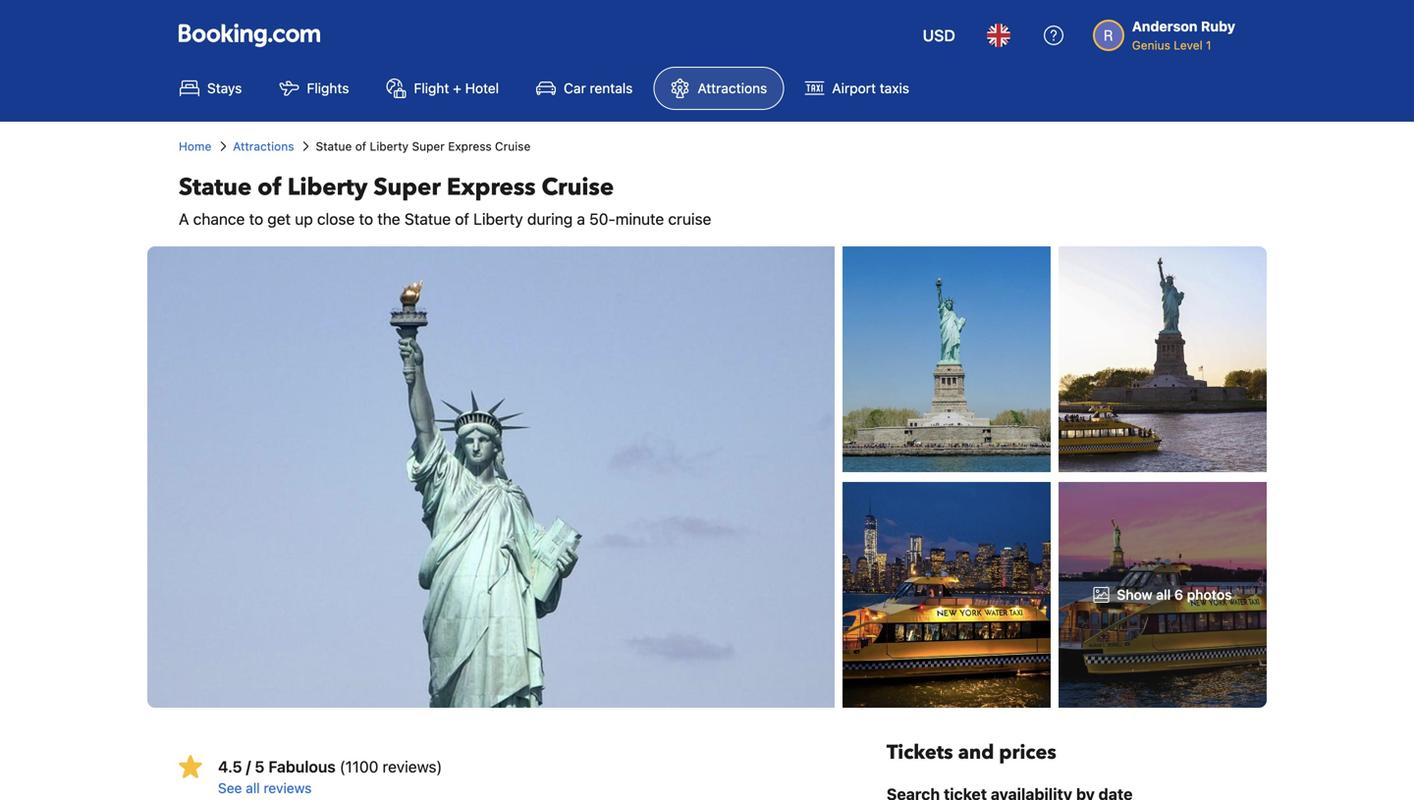 Task type: describe. For each thing, give the bounding box(es) containing it.
2 horizontal spatial of
[[455, 210, 469, 228]]

fabulous
[[268, 758, 336, 776]]

rentals
[[590, 80, 633, 96]]

super for statue of liberty super express cruise
[[412, 139, 445, 153]]

of for statue of liberty super express cruise a chance to get up close to the statue of liberty during a 50-minute cruise
[[258, 171, 282, 204]]

0 vertical spatial attractions
[[698, 80, 767, 96]]

home
[[179, 139, 211, 153]]

1
[[1206, 38, 1211, 52]]

stays
[[207, 80, 242, 96]]

tickets and prices
[[887, 739, 1056, 766]]

show all 6 photos
[[1117, 587, 1232, 603]]

4.5 / 5 fabulous (1100 reviews) see all reviews
[[218, 758, 442, 796]]

home link
[[179, 137, 211, 155]]

see all reviews button
[[218, 779, 855, 798]]

cruise
[[668, 210, 711, 228]]

5
[[255, 758, 265, 776]]

flight
[[414, 80, 449, 96]]

liberty for statue of liberty super express cruise
[[370, 139, 409, 153]]

1 vertical spatial attractions
[[233, 139, 294, 153]]

tickets
[[887, 739, 953, 766]]

liberty for statue of liberty super express cruise a chance to get up close to the statue of liberty during a 50-minute cruise
[[287, 171, 368, 204]]

50-
[[589, 210, 615, 228]]

1 horizontal spatial attractions link
[[653, 67, 784, 110]]

2 horizontal spatial statue
[[404, 210, 451, 228]]

cruise for statue of liberty super express cruise
[[495, 139, 531, 153]]

minute
[[615, 210, 664, 228]]

up
[[295, 210, 313, 228]]

car
[[564, 80, 586, 96]]

level
[[1174, 38, 1203, 52]]

hotel
[[465, 80, 499, 96]]

booking.com image
[[179, 24, 320, 47]]

statue for statue of liberty super express cruise
[[316, 139, 352, 153]]

express for statue of liberty super express cruise a chance to get up close to the statue of liberty during a 50-minute cruise
[[447, 171, 536, 204]]

airport taxis
[[832, 80, 909, 96]]

super for statue of liberty super express cruise a chance to get up close to the statue of liberty during a 50-minute cruise
[[374, 171, 441, 204]]

chance
[[193, 210, 245, 228]]

and
[[958, 739, 994, 766]]

6
[[1174, 587, 1183, 603]]

flights
[[307, 80, 349, 96]]

statue of liberty super express cruise a chance to get up close to the statue of liberty during a 50-minute cruise
[[179, 171, 711, 228]]

anderson
[[1132, 18, 1198, 34]]

prices
[[999, 739, 1056, 766]]

statue for statue of liberty super express cruise a chance to get up close to the statue of liberty during a 50-minute cruise
[[179, 171, 252, 204]]

0 horizontal spatial attractions link
[[233, 137, 294, 155]]



Task type: locate. For each thing, give the bounding box(es) containing it.
express
[[448, 139, 492, 153], [447, 171, 536, 204]]

0 horizontal spatial cruise
[[495, 139, 531, 153]]

statue
[[316, 139, 352, 153], [179, 171, 252, 204], [404, 210, 451, 228]]

get
[[267, 210, 291, 228]]

airport
[[832, 80, 876, 96]]

show
[[1117, 587, 1153, 603]]

cruise
[[495, 139, 531, 153], [542, 171, 614, 204]]

liberty up the
[[370, 139, 409, 153]]

attractions link
[[653, 67, 784, 110], [233, 137, 294, 155]]

0 vertical spatial cruise
[[495, 139, 531, 153]]

1 vertical spatial statue
[[179, 171, 252, 204]]

0 vertical spatial all
[[1156, 587, 1171, 603]]

see
[[218, 780, 242, 796]]

all inside 4.5 / 5 fabulous (1100 reviews) see all reviews
[[246, 780, 260, 796]]

1 vertical spatial cruise
[[542, 171, 614, 204]]

0 vertical spatial super
[[412, 139, 445, 153]]

anderson ruby genius level 1
[[1132, 18, 1235, 52]]

all down /
[[246, 780, 260, 796]]

0 horizontal spatial attractions
[[233, 139, 294, 153]]

car rentals
[[564, 80, 633, 96]]

1 horizontal spatial attractions
[[698, 80, 767, 96]]

express up during
[[447, 171, 536, 204]]

airport taxis link
[[788, 67, 926, 110]]

0 horizontal spatial all
[[246, 780, 260, 796]]

/
[[246, 758, 251, 776]]

statue up chance
[[179, 171, 252, 204]]

flight + hotel link
[[370, 67, 516, 110]]

1 vertical spatial of
[[258, 171, 282, 204]]

close
[[317, 210, 355, 228]]

of
[[355, 139, 366, 153], [258, 171, 282, 204], [455, 210, 469, 228]]

taxis
[[880, 80, 909, 96]]

ruby
[[1201, 18, 1235, 34]]

1 vertical spatial attractions link
[[233, 137, 294, 155]]

2 vertical spatial liberty
[[473, 210, 523, 228]]

4.5
[[218, 758, 242, 776]]

express inside statue of liberty super express cruise a chance to get up close to the statue of liberty during a 50-minute cruise
[[447, 171, 536, 204]]

cruise up a
[[542, 171, 614, 204]]

cruise for statue of liberty super express cruise a chance to get up close to the statue of liberty during a 50-minute cruise
[[542, 171, 614, 204]]

2 vertical spatial of
[[455, 210, 469, 228]]

super up statue of liberty super express cruise a chance to get up close to the statue of liberty during a 50-minute cruise
[[412, 139, 445, 153]]

(1100
[[340, 758, 378, 776]]

2 horizontal spatial liberty
[[473, 210, 523, 228]]

stays link
[[163, 67, 259, 110]]

usd
[[923, 26, 955, 45]]

genius
[[1132, 38, 1170, 52]]

express up statue of liberty super express cruise a chance to get up close to the statue of liberty during a 50-minute cruise
[[448, 139, 492, 153]]

car rentals link
[[520, 67, 650, 110]]

all
[[1156, 587, 1171, 603], [246, 780, 260, 796]]

cruise down hotel
[[495, 139, 531, 153]]

photos
[[1187, 587, 1232, 603]]

statue of liberty super express cruise
[[316, 139, 531, 153]]

2 vertical spatial statue
[[404, 210, 451, 228]]

a
[[577, 210, 585, 228]]

1 horizontal spatial all
[[1156, 587, 1171, 603]]

during
[[527, 210, 573, 228]]

0 horizontal spatial of
[[258, 171, 282, 204]]

1 horizontal spatial of
[[355, 139, 366, 153]]

liberty
[[370, 139, 409, 153], [287, 171, 368, 204], [473, 210, 523, 228]]

1 horizontal spatial statue
[[316, 139, 352, 153]]

the
[[377, 210, 400, 228]]

+
[[453, 80, 461, 96]]

of for statue of liberty super express cruise
[[355, 139, 366, 153]]

super inside statue of liberty super express cruise a chance to get up close to the statue of liberty during a 50-minute cruise
[[374, 171, 441, 204]]

1 horizontal spatial to
[[359, 210, 373, 228]]

0 vertical spatial of
[[355, 139, 366, 153]]

super up the
[[374, 171, 441, 204]]

cruise inside statue of liberty super express cruise a chance to get up close to the statue of liberty during a 50-minute cruise
[[542, 171, 614, 204]]

0 vertical spatial express
[[448, 139, 492, 153]]

2 to from the left
[[359, 210, 373, 228]]

liberty up the 'close'
[[287, 171, 368, 204]]

0 horizontal spatial to
[[249, 210, 263, 228]]

all left 6
[[1156, 587, 1171, 603]]

0 horizontal spatial liberty
[[287, 171, 368, 204]]

flight + hotel
[[414, 80, 499, 96]]

1 vertical spatial express
[[447, 171, 536, 204]]

flights link
[[263, 67, 366, 110]]

liberty left during
[[473, 210, 523, 228]]

super
[[412, 139, 445, 153], [374, 171, 441, 204]]

1 vertical spatial all
[[246, 780, 260, 796]]

to
[[249, 210, 263, 228], [359, 210, 373, 228]]

of right the
[[455, 210, 469, 228]]

0 vertical spatial statue
[[316, 139, 352, 153]]

1 horizontal spatial cruise
[[542, 171, 614, 204]]

a
[[179, 210, 189, 228]]

usd button
[[911, 12, 967, 59]]

to left get on the left
[[249, 210, 263, 228]]

express for statue of liberty super express cruise
[[448, 139, 492, 153]]

1 vertical spatial liberty
[[287, 171, 368, 204]]

reviews
[[264, 780, 312, 796]]

attractions
[[698, 80, 767, 96], [233, 139, 294, 153]]

0 vertical spatial liberty
[[370, 139, 409, 153]]

reviews)
[[383, 758, 442, 776]]

statue right the
[[404, 210, 451, 228]]

statue down flights
[[316, 139, 352, 153]]

0 horizontal spatial statue
[[179, 171, 252, 204]]

1 to from the left
[[249, 210, 263, 228]]

0 vertical spatial attractions link
[[653, 67, 784, 110]]

1 vertical spatial super
[[374, 171, 441, 204]]

1 horizontal spatial liberty
[[370, 139, 409, 153]]

your account menu anderson ruby genius level 1 element
[[1093, 9, 1243, 54]]

of up get on the left
[[258, 171, 282, 204]]

of down flights link
[[355, 139, 366, 153]]

to left the
[[359, 210, 373, 228]]



Task type: vqa. For each thing, say whether or not it's contained in the screenshot.
Statue associated with Statue of Liberty Super Express Cruise
yes



